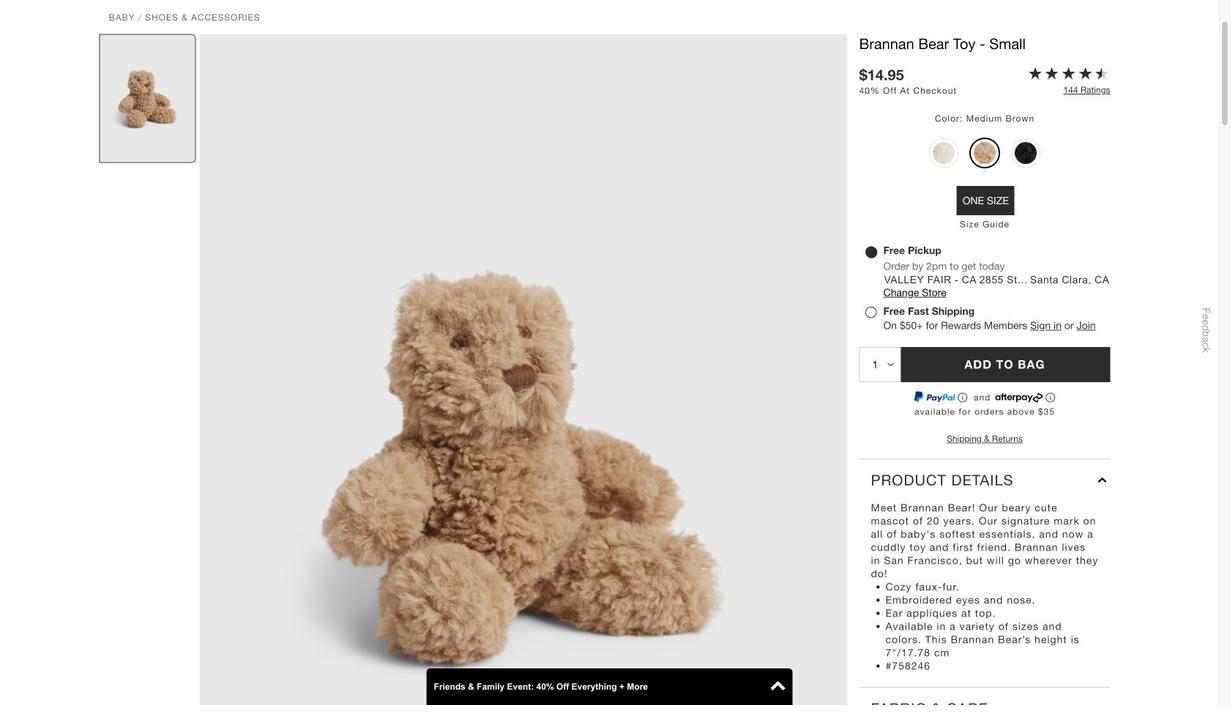 Task type: vqa. For each thing, say whether or not it's contained in the screenshot.
Classic Oxford Shirt in Standard Fit IMAGE
no



Task type: locate. For each thing, give the bounding box(es) containing it.
option group
[[860, 111, 1111, 182]]

afterpay learn more image
[[1046, 393, 1058, 403]]

view large product image 1 of 1. brannan bear toy - small image
[[200, 34, 848, 706], [100, 35, 195, 162]]

current selected color is medium brown element
[[936, 113, 967, 124]]

0 horizontal spatial view large product image 1 of 1. brannan bear toy - small image
[[100, 35, 195, 162]]

group
[[930, 137, 1041, 169]]



Task type: describe. For each thing, give the bounding box(es) containing it.
1 horizontal spatial view large product image 1 of 1. brannan bear toy - small image
[[200, 34, 848, 706]]

select a fulfillment method. option group
[[860, 243, 1111, 333]]

paypal learn more image
[[958, 393, 970, 403]]



